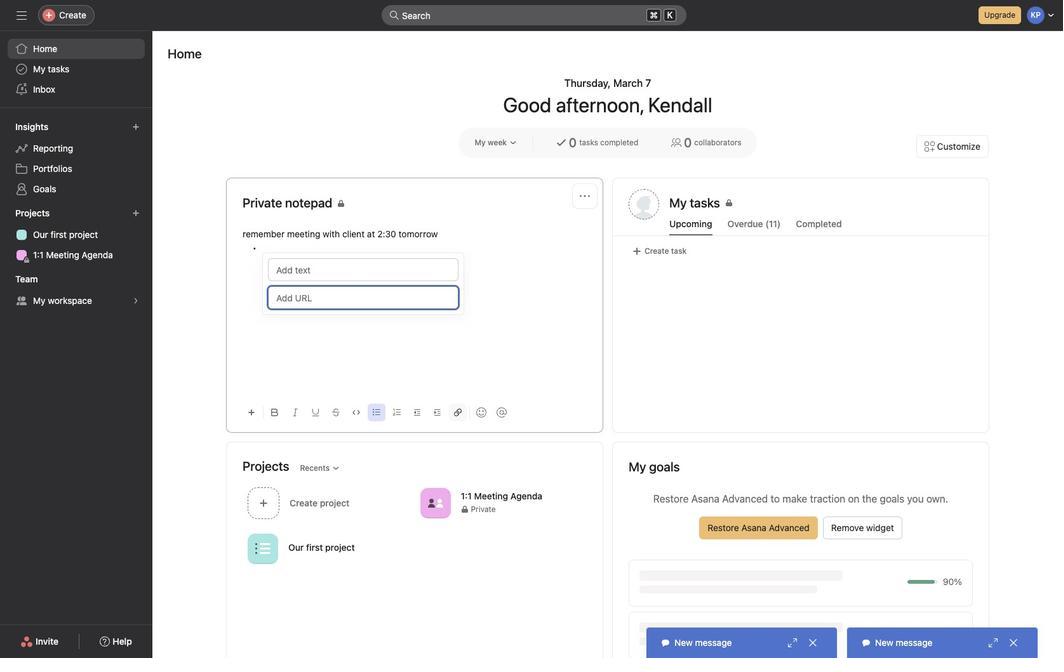 Task type: vqa. For each thing, say whether or not it's contained in the screenshot.
'Organized'
no



Task type: describe. For each thing, give the bounding box(es) containing it.
global element
[[0, 31, 152, 107]]

tasks completed
[[579, 138, 639, 147]]

close image for 2nd expand new message image from the left
[[1009, 638, 1019, 649]]

traction
[[810, 494, 846, 505]]

tomorrow
[[399, 229, 438, 239]]

0 for tasks completed
[[569, 135, 577, 150]]

1 horizontal spatial 1:1 meeting agenda link
[[461, 491, 543, 502]]

(11)
[[766, 219, 781, 229]]

my for my workspace
[[33, 295, 45, 306]]

to
[[771, 494, 780, 505]]

my workspace
[[33, 295, 92, 306]]

private for private notepad
[[243, 196, 282, 210]]

insights
[[15, 121, 48, 132]]

prominent image
[[389, 10, 400, 20]]

thursday, march 7 good afternoon, kendall
[[503, 78, 713, 117]]

0 horizontal spatial our first project link
[[8, 225, 145, 245]]

overdue (11)
[[728, 219, 781, 229]]

code image
[[353, 409, 360, 417]]

team button
[[13, 271, 49, 288]]

portfolios link
[[8, 159, 145, 179]]

my week button
[[469, 134, 523, 152]]

2:30
[[377, 229, 396, 239]]

portfolios
[[33, 163, 72, 174]]

the
[[862, 494, 877, 505]]

remove widget button
[[823, 517, 903, 540]]

reporting
[[33, 143, 73, 154]]

my tasks
[[670, 196, 720, 210]]

create for create
[[59, 10, 86, 20]]

remember meeting with client at 2:30 tomorrow
[[243, 229, 438, 239]]

1 horizontal spatial our
[[288, 543, 304, 553]]

close image for second expand new message image from right
[[808, 638, 818, 649]]

emoji image
[[476, 408, 487, 418]]

upgrade button
[[979, 6, 1021, 24]]

overdue
[[728, 219, 763, 229]]

create button
[[38, 5, 95, 25]]

remember
[[243, 229, 285, 239]]

my for my week
[[475, 138, 486, 147]]

projects element
[[0, 202, 152, 268]]

1 vertical spatial our first project
[[288, 543, 355, 553]]

on
[[848, 494, 860, 505]]

upcoming
[[670, 219, 712, 229]]

my tasks link
[[670, 194, 973, 215]]

tasks inside global element
[[48, 64, 69, 74]]

advanced for restore asana advanced
[[769, 523, 810, 534]]

Add URL text field
[[268, 286, 459, 309]]

restore for restore asana advanced
[[708, 523, 739, 534]]

create project link
[[243, 484, 415, 525]]

remember meeting with client at 2:30 tomorrow document
[[243, 227, 587, 393]]

invite button
[[12, 631, 67, 654]]

create task
[[645, 246, 687, 256]]

new project or portfolio image
[[132, 210, 140, 217]]

collaborators
[[695, 138, 742, 147]]

goals
[[880, 494, 905, 505]]

reporting link
[[8, 138, 145, 159]]

our inside projects element
[[33, 229, 48, 240]]

restore asana advanced to make traction on the goals you own.
[[654, 494, 949, 505]]

task
[[671, 246, 687, 256]]

widget
[[867, 523, 894, 534]]

1 vertical spatial agenda
[[511, 491, 543, 502]]

0 for collaborators
[[684, 135, 692, 150]]

1 vertical spatial meeting
[[474, 491, 508, 502]]

with
[[323, 229, 340, 239]]

help
[[113, 637, 132, 647]]

own.
[[927, 494, 949, 505]]

add profile photo image
[[629, 189, 659, 220]]

home inside global element
[[33, 43, 57, 54]]

7
[[646, 78, 651, 89]]

remove
[[831, 523, 864, 534]]

asana for restore asana advanced
[[742, 523, 767, 534]]

march
[[614, 78, 643, 89]]

our first project inside projects element
[[33, 229, 98, 240]]

my goals
[[629, 460, 680, 475]]

completed
[[796, 219, 842, 229]]

customize button
[[916, 135, 989, 158]]

list image
[[255, 542, 271, 557]]

restore asana advanced button
[[700, 517, 818, 540]]



Task type: locate. For each thing, give the bounding box(es) containing it.
link image
[[454, 409, 462, 417]]

private notepad
[[243, 196, 332, 210]]

private up remember
[[243, 196, 282, 210]]

0 horizontal spatial 1:1
[[33, 250, 44, 260]]

2 expand new message image from the left
[[988, 638, 999, 649]]

our right list image
[[288, 543, 304, 553]]

1 horizontal spatial first
[[306, 543, 323, 553]]

my tasks
[[33, 64, 69, 74]]

0 horizontal spatial asana
[[692, 494, 720, 505]]

1 horizontal spatial our first project
[[288, 543, 355, 553]]

my down team dropdown button
[[33, 295, 45, 306]]

teams element
[[0, 268, 152, 314]]

1 horizontal spatial meeting
[[474, 491, 508, 502]]

new message for second expand new message image from right
[[675, 638, 732, 649]]

0 horizontal spatial expand new message image
[[788, 638, 798, 649]]

0 left collaborators
[[684, 135, 692, 150]]

0 vertical spatial 1:1 meeting agenda
[[33, 250, 113, 260]]

1 new message from the left
[[675, 638, 732, 649]]

my up the inbox
[[33, 64, 45, 74]]

kendall
[[648, 93, 713, 117]]

0 horizontal spatial home
[[33, 43, 57, 54]]

first down create project
[[306, 543, 323, 553]]

create project
[[290, 498, 350, 509]]

0 horizontal spatial create
[[59, 10, 86, 20]]

goals link
[[8, 179, 145, 199]]

0 vertical spatial advanced
[[722, 494, 768, 505]]

1 horizontal spatial close image
[[1009, 638, 1019, 649]]

home
[[33, 43, 57, 54], [168, 46, 202, 61]]

0 vertical spatial our first project
[[33, 229, 98, 240]]

toolbar
[[243, 398, 587, 427]]

2 0 from the left
[[684, 135, 692, 150]]

create up "home" link
[[59, 10, 86, 20]]

good
[[503, 93, 552, 117]]

1:1 meeting agenda link
[[8, 245, 145, 266], [461, 491, 543, 502]]

0 horizontal spatial private
[[243, 196, 282, 210]]

2 new message from the left
[[875, 638, 933, 649]]

1 vertical spatial our first project link
[[288, 543, 355, 553]]

actions image
[[580, 191, 590, 201]]

help button
[[92, 631, 140, 654]]

asana down restore asana advanced to make traction on the goals you own.
[[742, 523, 767, 534]]

at
[[367, 229, 375, 239]]

0 horizontal spatial 0
[[569, 135, 577, 150]]

asana
[[692, 494, 720, 505], [742, 523, 767, 534]]

0 horizontal spatial new message
[[675, 638, 732, 649]]

1 0 from the left
[[569, 135, 577, 150]]

upcoming button
[[670, 219, 712, 236]]

create for create task
[[645, 246, 669, 256]]

my week
[[475, 138, 507, 147]]

asana inside button
[[742, 523, 767, 534]]

1 horizontal spatial tasks
[[579, 138, 598, 147]]

1 horizontal spatial asana
[[742, 523, 767, 534]]

meeting inside projects element
[[46, 250, 79, 260]]

numbered list image
[[393, 409, 401, 417]]

my tasks link
[[8, 59, 145, 79]]

week
[[488, 138, 507, 147]]

projects button
[[13, 205, 61, 222]]

1:1 inside projects element
[[33, 250, 44, 260]]

1 vertical spatial project
[[325, 543, 355, 553]]

1 horizontal spatial new message
[[875, 638, 933, 649]]

projects down goals
[[15, 208, 50, 219]]

0 vertical spatial first
[[51, 229, 67, 240]]

projects left recents
[[243, 459, 289, 474]]

new message for 2nd expand new message image from the left
[[875, 638, 933, 649]]

2 vertical spatial my
[[33, 295, 45, 306]]

0 horizontal spatial our first project
[[33, 229, 98, 240]]

completed
[[601, 138, 639, 147]]

1 vertical spatial projects
[[243, 459, 289, 474]]

2 close image from the left
[[1009, 638, 1019, 649]]

restore for restore asana advanced to make traction on the goals you own.
[[654, 494, 689, 505]]

0 horizontal spatial 1:1 meeting agenda link
[[8, 245, 145, 266]]

our
[[33, 229, 48, 240], [288, 543, 304, 553]]

0 vertical spatial restore
[[654, 494, 689, 505]]

see details, my workspace image
[[132, 297, 140, 305]]

meeting up "teams" element
[[46, 250, 79, 260]]

1:1 right people icon
[[461, 491, 472, 502]]

thursday,
[[564, 78, 611, 89]]

first inside projects element
[[51, 229, 67, 240]]

inbox link
[[8, 79, 145, 100]]

projects
[[15, 208, 50, 219], [243, 459, 289, 474]]

insights element
[[0, 116, 152, 202]]

0 vertical spatial tasks
[[48, 64, 69, 74]]

1 vertical spatial advanced
[[769, 523, 810, 534]]

close image
[[808, 638, 818, 649], [1009, 638, 1019, 649]]

1 horizontal spatial restore
[[708, 523, 739, 534]]

1 vertical spatial asana
[[742, 523, 767, 534]]

asana for restore asana advanced to make traction on the goals you own.
[[692, 494, 720, 505]]

create inside dropdown button
[[59, 10, 86, 20]]

my inside "teams" element
[[33, 295, 45, 306]]

Search tasks, projects, and more text field
[[382, 5, 687, 25]]

dialog
[[263, 253, 464, 314]]

bold image
[[271, 409, 279, 417]]

1 vertical spatial tasks
[[579, 138, 598, 147]]

advanced
[[722, 494, 768, 505], [769, 523, 810, 534]]

projects inside projects 'dropdown button'
[[15, 208, 50, 219]]

recents button
[[294, 460, 346, 477]]

goals
[[33, 184, 56, 194]]

project down the create project link
[[325, 543, 355, 553]]

advanced inside button
[[769, 523, 810, 534]]

None field
[[382, 5, 687, 25]]

0 horizontal spatial close image
[[808, 638, 818, 649]]

hide sidebar image
[[17, 10, 27, 20]]

0 horizontal spatial tasks
[[48, 64, 69, 74]]

project down goals link
[[69, 229, 98, 240]]

new insights image
[[132, 123, 140, 131]]

1 vertical spatial 1:1 meeting agenda link
[[461, 491, 543, 502]]

0
[[569, 135, 577, 150], [684, 135, 692, 150]]

my left week
[[475, 138, 486, 147]]

recents
[[300, 463, 330, 473]]

private for private
[[471, 505, 496, 515]]

asana up restore asana advanced on the right bottom
[[692, 494, 720, 505]]

1:1 meeting agenda
[[33, 250, 113, 260], [461, 491, 543, 502]]

advanced left to
[[722, 494, 768, 505]]

agenda
[[82, 250, 113, 260], [511, 491, 543, 502]]

1 horizontal spatial project
[[325, 543, 355, 553]]

tasks up the inbox
[[48, 64, 69, 74]]

remove widget
[[831, 523, 894, 534]]

create left task
[[645, 246, 669, 256]]

1 vertical spatial restore
[[708, 523, 739, 534]]

our first project link down the create project link
[[288, 543, 355, 553]]

afternoon,
[[556, 93, 644, 117]]

new message
[[675, 638, 732, 649], [875, 638, 933, 649]]

our first project down the create project link
[[288, 543, 355, 553]]

⌘
[[650, 10, 658, 20]]

restore inside button
[[708, 523, 739, 534]]

make
[[783, 494, 807, 505]]

1 horizontal spatial agenda
[[511, 491, 543, 502]]

upgrade
[[985, 10, 1016, 20]]

first down projects 'dropdown button'
[[51, 229, 67, 240]]

decrease list indent image
[[414, 409, 421, 417]]

customize
[[937, 141, 981, 152]]

0 vertical spatial our first project link
[[8, 225, 145, 245]]

1 vertical spatial create
[[645, 246, 669, 256]]

our first project link down projects 'dropdown button'
[[8, 225, 145, 245]]

our down projects 'dropdown button'
[[33, 229, 48, 240]]

private right people icon
[[471, 505, 496, 515]]

our first project
[[33, 229, 98, 240], [288, 543, 355, 553]]

0 vertical spatial our
[[33, 229, 48, 240]]

restore
[[654, 494, 689, 505], [708, 523, 739, 534]]

bulleted list image
[[373, 409, 381, 417]]

create task button
[[629, 243, 690, 260]]

0 vertical spatial meeting
[[46, 250, 79, 260]]

1 vertical spatial first
[[306, 543, 323, 553]]

0 vertical spatial create
[[59, 10, 86, 20]]

you
[[907, 494, 924, 505]]

my for my tasks
[[33, 64, 45, 74]]

Add text text field
[[268, 259, 459, 281]]

1 expand new message image from the left
[[788, 638, 798, 649]]

0 vertical spatial private
[[243, 196, 282, 210]]

1 horizontal spatial create
[[645, 246, 669, 256]]

0 vertical spatial asana
[[692, 494, 720, 505]]

0 vertical spatial my
[[33, 64, 45, 74]]

0 horizontal spatial 1:1 meeting agenda
[[33, 250, 113, 260]]

meeting right people icon
[[474, 491, 508, 502]]

1:1 meeting agenda inside projects element
[[33, 250, 113, 260]]

1 close image from the left
[[808, 638, 818, 649]]

0 horizontal spatial first
[[51, 229, 67, 240]]

insert an object image
[[248, 409, 255, 417]]

1 horizontal spatial advanced
[[769, 523, 810, 534]]

my workspace link
[[8, 291, 145, 311]]

0 horizontal spatial agenda
[[82, 250, 113, 260]]

90%
[[943, 577, 962, 588]]

our first project down projects 'dropdown button'
[[33, 229, 98, 240]]

my inside dropdown button
[[475, 138, 486, 147]]

completed button
[[796, 219, 842, 236]]

underline image
[[312, 409, 320, 417]]

1:1 up team dropdown button
[[33, 250, 44, 260]]

0 vertical spatial agenda
[[82, 250, 113, 260]]

tasks left completed
[[579, 138, 598, 147]]

1 horizontal spatial expand new message image
[[988, 638, 999, 649]]

create
[[59, 10, 86, 20], [645, 246, 669, 256]]

1 horizontal spatial projects
[[243, 459, 289, 474]]

notepad
[[285, 196, 332, 210]]

workspace
[[48, 295, 92, 306]]

0 horizontal spatial restore
[[654, 494, 689, 505]]

1 horizontal spatial our first project link
[[288, 543, 355, 553]]

my inside global element
[[33, 64, 45, 74]]

1 horizontal spatial home
[[168, 46, 202, 61]]

1:1
[[33, 250, 44, 260], [461, 491, 472, 502]]

inbox
[[33, 84, 55, 95]]

team
[[15, 274, 38, 285]]

home link
[[8, 39, 145, 59]]

my
[[33, 64, 45, 74], [475, 138, 486, 147], [33, 295, 45, 306]]

overdue (11) button
[[728, 219, 781, 236]]

1 horizontal spatial 0
[[684, 135, 692, 150]]

invite
[[36, 637, 59, 647]]

increase list indent image
[[434, 409, 441, 417]]

expand new message image
[[788, 638, 798, 649], [988, 638, 999, 649]]

advanced for restore asana advanced to make traction on the goals you own.
[[722, 494, 768, 505]]

1 vertical spatial our
[[288, 543, 304, 553]]

agenda inside projects element
[[82, 250, 113, 260]]

1:1 meeting agenda link inside projects element
[[8, 245, 145, 266]]

0 horizontal spatial advanced
[[722, 494, 768, 505]]

restore asana advanced
[[708, 523, 810, 534]]

strikethrough image
[[332, 409, 340, 417]]

client
[[342, 229, 365, 239]]

0 horizontal spatial projects
[[15, 208, 50, 219]]

1 horizontal spatial private
[[471, 505, 496, 515]]

our first project link
[[8, 225, 145, 245], [288, 543, 355, 553]]

advanced down make
[[769, 523, 810, 534]]

tasks
[[48, 64, 69, 74], [579, 138, 598, 147]]

1 horizontal spatial 1:1
[[461, 491, 472, 502]]

0 vertical spatial project
[[69, 229, 98, 240]]

75%
[[944, 629, 962, 640]]

0 left tasks completed
[[569, 135, 577, 150]]

1 vertical spatial my
[[475, 138, 486, 147]]

0 vertical spatial 1:1 meeting agenda link
[[8, 245, 145, 266]]

0 horizontal spatial meeting
[[46, 250, 79, 260]]

first
[[51, 229, 67, 240], [306, 543, 323, 553]]

1 vertical spatial 1:1 meeting agenda
[[461, 491, 543, 502]]

k
[[668, 10, 673, 20]]

at mention image
[[497, 408, 507, 418]]

people image
[[428, 496, 443, 511]]

italics image
[[292, 409, 299, 417]]

1 vertical spatial 1:1
[[461, 491, 472, 502]]

0 vertical spatial projects
[[15, 208, 50, 219]]

0 horizontal spatial project
[[69, 229, 98, 240]]

0 vertical spatial 1:1
[[33, 250, 44, 260]]

meeting
[[287, 229, 320, 239]]

create inside button
[[645, 246, 669, 256]]

1 horizontal spatial 1:1 meeting agenda
[[461, 491, 543, 502]]

0 horizontal spatial our
[[33, 229, 48, 240]]

1 vertical spatial private
[[471, 505, 496, 515]]



